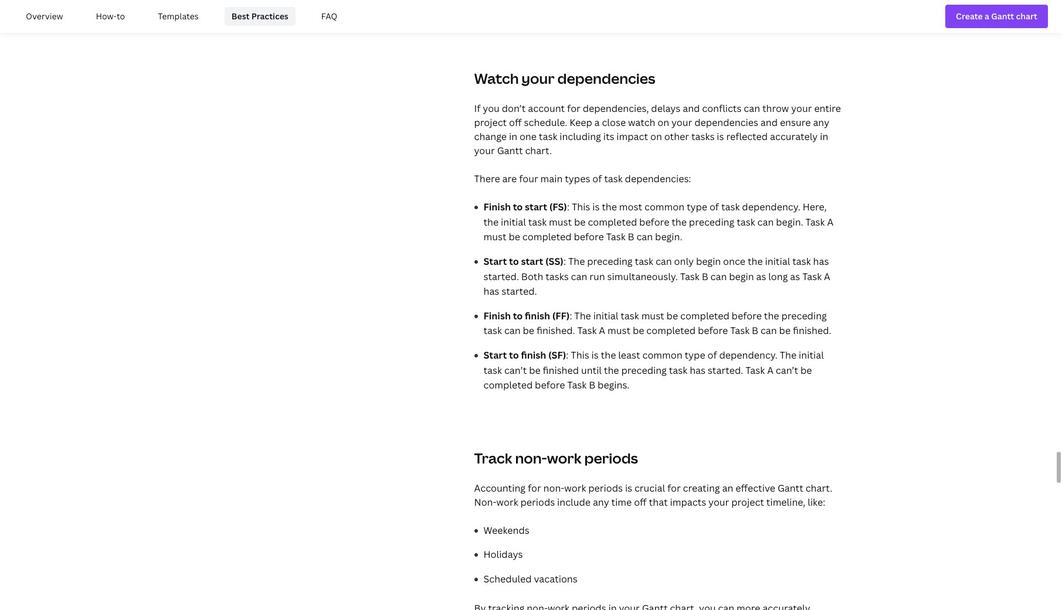 Task type: vqa. For each thing, say whether or not it's contained in the screenshot.


Task type: locate. For each thing, give the bounding box(es) containing it.
2 vertical spatial of
[[708, 349, 717, 362]]

can inside if you don't account for dependencies, delays and conflicts can throw your entire project off schedule. keep a close watch on your dependencies and ensure any change in one task including its impact on other tasks is reflected accurately in your gantt chart.
[[744, 102, 760, 115]]

is down 'there are four main types of task dependencies:'
[[593, 201, 600, 214]]

: for (ss)
[[564, 255, 566, 268]]

of for most
[[710, 201, 719, 214]]

start for task
[[525, 201, 547, 214]]

initial inside : this is the least common type of dependency. the initial task can't be finished until the preceding task has started. task a can't be completed before task b begins.
[[799, 349, 824, 362]]

type
[[687, 201, 708, 214], [685, 349, 706, 362]]

on
[[658, 116, 670, 129], [651, 130, 662, 143]]

account
[[528, 102, 565, 115]]

tasks down (ss) in the right of the page
[[546, 270, 569, 283]]

off inside accounting for non-work periods is crucial for creating an effective gantt chart. non-work periods include any time off that impacts your project timeline, like:
[[634, 496, 647, 509]]

common down dependencies:
[[645, 201, 685, 214]]

for inside if you don't account for dependencies, delays and conflicts can throw your entire project off schedule. keep a close watch on your dependencies and ensure any change in one task including its impact on other tasks is reflected accurately in your gantt chart.
[[567, 102, 581, 115]]

is up until
[[592, 349, 599, 362]]

must
[[549, 216, 572, 229], [484, 231, 507, 244], [642, 310, 665, 323], [608, 325, 631, 338]]

1 vertical spatial start
[[484, 349, 507, 362]]

1 horizontal spatial any
[[813, 116, 830, 129]]

1 vertical spatial dependencies
[[695, 116, 759, 129]]

a
[[595, 116, 600, 129]]

type inside : this is the most common type of task dependency. here, the initial task must be completed before the preceding task can begin. task a must be completed before task b can begin.
[[687, 201, 708, 214]]

this for until
[[571, 349, 589, 362]]

1 horizontal spatial dependencies
[[695, 116, 759, 129]]

for right "accounting"
[[528, 482, 541, 495]]

simultaneously.
[[608, 270, 678, 283]]

is inside : this is the most common type of task dependency. here, the initial task must be completed before the preceding task can begin. task a must be completed before task b can begin.
[[593, 201, 600, 214]]

as right long
[[791, 270, 800, 283]]

chart. up like:
[[806, 482, 833, 495]]

0 vertical spatial the
[[568, 255, 585, 268]]

the up only
[[672, 216, 687, 229]]

started.
[[484, 270, 519, 283], [502, 285, 537, 298], [708, 364, 744, 377]]

begin
[[696, 255, 721, 268], [729, 270, 754, 283]]

b inside : this is the most common type of task dependency. here, the initial task must be completed before the preceding task can begin. task a must be completed before task b can begin.
[[628, 231, 635, 244]]

this up until
[[571, 349, 589, 362]]

initial inside : the preceding task can only begin once the initial task has started. both tasks can run simultaneously. task b can begin as long as task a has started.
[[765, 255, 790, 268]]

any left time
[[593, 496, 609, 509]]

type down : the initial task must be completed before the preceding task can be finished. task a must be completed before task b can be finished.
[[685, 349, 706, 362]]

0 horizontal spatial can't
[[505, 364, 527, 377]]

begin.
[[776, 216, 804, 229], [655, 231, 683, 244]]

0 vertical spatial any
[[813, 116, 830, 129]]

include
[[557, 496, 591, 509]]

the left the most
[[602, 201, 617, 214]]

for up the impacts
[[668, 482, 681, 495]]

1 vertical spatial and
[[761, 116, 778, 129]]

0 horizontal spatial project
[[474, 116, 507, 129]]

this right the (fs)
[[572, 201, 590, 214]]

watch
[[474, 69, 519, 88]]

the for tasks
[[568, 255, 585, 268]]

off down don't
[[509, 116, 522, 129]]

the
[[568, 255, 585, 268], [575, 310, 591, 323], [780, 349, 797, 362]]

both
[[522, 270, 543, 283]]

1 horizontal spatial can't
[[776, 364, 799, 377]]

to for how-to
[[117, 10, 125, 22]]

1 start from the top
[[484, 255, 507, 268]]

to down finish to finish (ff)
[[509, 349, 519, 362]]

1 vertical spatial non-
[[544, 482, 565, 495]]

completed up (ss) in the right of the page
[[523, 231, 572, 244]]

task inside if you don't account for dependencies, delays and conflicts can throw your entire project off schedule. keep a close watch on your dependencies and ensure any change in one task including its impact on other tasks is reflected accurately in your gantt chart.
[[539, 130, 558, 143]]

: inside : the preceding task can only begin once the initial task has started. both tasks can run simultaneously. task b can begin as long as task a has started.
[[564, 255, 566, 268]]

(sf)
[[549, 349, 566, 362]]

can down the once
[[711, 270, 727, 283]]

0 vertical spatial dependencies
[[558, 69, 656, 88]]

tasks right other
[[692, 130, 715, 143]]

task
[[539, 130, 558, 143], [604, 173, 623, 186], [722, 201, 740, 214], [528, 216, 547, 229], [737, 216, 756, 229], [635, 255, 654, 268], [793, 255, 811, 268], [621, 310, 639, 323], [484, 325, 502, 338], [484, 364, 502, 377], [669, 364, 688, 377]]

faq link
[[314, 7, 345, 26]]

1 horizontal spatial finished.
[[793, 325, 832, 338]]

finish down there at the left of page
[[484, 201, 511, 214]]

non-
[[515, 449, 547, 468], [544, 482, 565, 495]]

1 vertical spatial of
[[710, 201, 719, 214]]

1 vertical spatial begin
[[729, 270, 754, 283]]

preceding inside : the initial task must be completed before the preceding task can be finished. task a must be completed before task b can be finished.
[[782, 310, 827, 323]]

1 vertical spatial project
[[732, 496, 764, 509]]

completed up : this is the least common type of dependency. the initial task can't be finished until the preceding task has started. task a can't be completed before task b begins.
[[647, 325, 696, 338]]

0 vertical spatial finish
[[484, 201, 511, 214]]

can down finish to finish (ff)
[[505, 325, 521, 338]]

1 horizontal spatial chart.
[[806, 482, 833, 495]]

1 vertical spatial any
[[593, 496, 609, 509]]

2 horizontal spatial has
[[813, 255, 829, 268]]

0 vertical spatial has
[[813, 255, 829, 268]]

page section links element
[[0, 0, 1063, 33]]

can't
[[505, 364, 527, 377], [776, 364, 799, 377]]

0 horizontal spatial tasks
[[546, 270, 569, 283]]

0 vertical spatial start
[[484, 255, 507, 268]]

completed down start to finish (sf)
[[484, 379, 533, 392]]

2 vertical spatial work
[[497, 496, 518, 509]]

scheduled vacations
[[484, 573, 578, 586]]

0 horizontal spatial off
[[509, 116, 522, 129]]

start to start (ss)
[[484, 255, 564, 268]]

common for preceding
[[643, 349, 683, 362]]

0 horizontal spatial gantt
[[497, 144, 523, 157]]

most
[[619, 201, 643, 214]]

finished.
[[537, 325, 575, 338], [793, 325, 832, 338]]

and right delays
[[683, 102, 700, 115]]

periods
[[585, 449, 638, 468], [589, 482, 623, 495], [521, 496, 555, 509]]

0 horizontal spatial as
[[757, 270, 766, 283]]

as left long
[[757, 270, 766, 283]]

1 horizontal spatial project
[[732, 496, 764, 509]]

1 vertical spatial type
[[685, 349, 706, 362]]

project up the change on the left top
[[474, 116, 507, 129]]

as
[[757, 270, 766, 283], [791, 270, 800, 283]]

off inside if you don't account for dependencies, delays and conflicts can throw your entire project off schedule. keep a close watch on your dependencies and ensure any change in one task including its impact on other tasks is reflected accurately in your gantt chart.
[[509, 116, 522, 129]]

how-to button
[[84, 2, 137, 31]]

1 horizontal spatial begin.
[[776, 216, 804, 229]]

1 horizontal spatial for
[[567, 102, 581, 115]]

1 vertical spatial begin.
[[655, 231, 683, 244]]

1 finish from the top
[[484, 201, 511, 214]]

0 vertical spatial this
[[572, 201, 590, 214]]

1 vertical spatial started.
[[502, 285, 537, 298]]

0 horizontal spatial begin.
[[655, 231, 683, 244]]

completed
[[588, 216, 637, 229], [523, 231, 572, 244], [681, 310, 730, 323], [647, 325, 696, 338], [484, 379, 533, 392]]

1 vertical spatial chart.
[[806, 482, 833, 495]]

1 vertical spatial periods
[[589, 482, 623, 495]]

is
[[717, 130, 724, 143], [593, 201, 600, 214], [592, 349, 599, 362], [625, 482, 633, 495]]

there
[[474, 173, 500, 186]]

must down the (fs)
[[549, 216, 572, 229]]

2 vertical spatial started.
[[708, 364, 744, 377]]

on down watch
[[651, 130, 662, 143]]

in down entire on the top right of page
[[820, 130, 829, 143]]

begin right only
[[696, 255, 721, 268]]

0 vertical spatial begin.
[[776, 216, 804, 229]]

schedule.
[[524, 116, 568, 129]]

task
[[806, 216, 825, 229], [606, 231, 626, 244], [680, 270, 700, 283], [803, 270, 822, 283], [578, 325, 597, 338], [731, 325, 750, 338], [746, 364, 765, 377], [568, 379, 587, 392]]

begin. up only
[[655, 231, 683, 244]]

this inside : this is the most common type of task dependency. here, the initial task must be completed before the preceding task can begin. task a must be completed before task b can begin.
[[572, 201, 590, 214]]

1 vertical spatial has
[[484, 285, 500, 298]]

1 horizontal spatial as
[[791, 270, 800, 283]]

chart. down one
[[525, 144, 552, 157]]

finish to finish (ff)
[[484, 310, 570, 323]]

0 vertical spatial type
[[687, 201, 708, 214]]

non- right track
[[515, 449, 547, 468]]

1 finished. from the left
[[537, 325, 575, 338]]

the right the once
[[748, 255, 763, 268]]

the inside : the initial task must be completed before the preceding task can be finished. task a must be completed before task b can be finished.
[[764, 310, 779, 323]]

accurately
[[770, 130, 818, 143]]

finish up start to finish (sf)
[[484, 310, 511, 323]]

finish for finished.
[[525, 310, 550, 323]]

dependencies,
[[583, 102, 649, 115]]

type down dependencies:
[[687, 201, 708, 214]]

reflected
[[727, 130, 768, 143]]

completed inside : this is the least common type of dependency. the initial task can't be finished until the preceding task has started. task a can't be completed before task b begins.
[[484, 379, 533, 392]]

dependencies inside if you don't account for dependencies, delays and conflicts can throw your entire project off schedule. keep a close watch on your dependencies and ensure any change in one task including its impact on other tasks is reflected accurately in your gantt chart.
[[695, 116, 759, 129]]

initial
[[501, 216, 526, 229], [765, 255, 790, 268], [594, 310, 619, 323], [799, 349, 824, 362]]

1 horizontal spatial tasks
[[692, 130, 715, 143]]

to left (ss) in the right of the page
[[509, 255, 519, 268]]

0 vertical spatial project
[[474, 116, 507, 129]]

preceding down least
[[622, 364, 667, 377]]

to left the templates
[[117, 10, 125, 22]]

this inside : this is the least common type of dependency. the initial task can't be finished until the preceding task has started. task a can't be completed before task b begins.
[[571, 349, 589, 362]]

0 horizontal spatial any
[[593, 496, 609, 509]]

this
[[572, 201, 590, 214], [571, 349, 589, 362]]

finish for be
[[521, 349, 546, 362]]

0 vertical spatial common
[[645, 201, 685, 214]]

dependency.
[[742, 201, 801, 214], [720, 349, 778, 362]]

once
[[723, 255, 746, 268]]

chart.
[[525, 144, 552, 157], [806, 482, 833, 495]]

0 horizontal spatial chart.
[[525, 144, 552, 157]]

0 horizontal spatial and
[[683, 102, 700, 115]]

of for least
[[708, 349, 717, 362]]

finish for the
[[484, 201, 511, 214]]

is inside : this is the least common type of dependency. the initial task can't be finished until the preceding task has started. task a can't be completed before task b begins.
[[592, 349, 599, 362]]

1 horizontal spatial gantt
[[778, 482, 804, 495]]

to
[[117, 10, 125, 22], [513, 201, 523, 214], [509, 255, 519, 268], [513, 310, 523, 323], [509, 349, 519, 362]]

(ss)
[[546, 255, 564, 268]]

1 vertical spatial common
[[643, 349, 683, 362]]

: inside : this is the most common type of task dependency. here, the initial task must be completed before the preceding task can begin. task a must be completed before task b can begin.
[[567, 201, 570, 214]]

preceding inside : this is the least common type of dependency. the initial task can't be finished until the preceding task has started. task a can't be completed before task b begins.
[[622, 364, 667, 377]]

time
[[612, 496, 632, 509]]

0 horizontal spatial begin
[[696, 255, 721, 268]]

dependencies up dependencies,
[[558, 69, 656, 88]]

keep
[[570, 116, 592, 129]]

if you don't account for dependencies, delays and conflicts can throw your entire project off schedule. keep a close watch on your dependencies and ensure any change in one task including its impact on other tasks is reflected accurately in your gantt chart.
[[474, 102, 841, 157]]

1 horizontal spatial has
[[690, 364, 706, 377]]

0 vertical spatial off
[[509, 116, 522, 129]]

finish to start (fs)
[[484, 201, 567, 214]]

you
[[483, 102, 500, 115]]

1 as from the left
[[757, 270, 766, 283]]

gantt down one
[[497, 144, 523, 157]]

of inside : this is the least common type of dependency. the initial task can't be finished until the preceding task has started. task a can't be completed before task b begins.
[[708, 349, 717, 362]]

1 horizontal spatial in
[[820, 130, 829, 143]]

is inside if you don't account for dependencies, delays and conflicts can throw your entire project off schedule. keep a close watch on your dependencies and ensure any change in one task including its impact on other tasks is reflected accurately in your gantt chart.
[[717, 130, 724, 143]]

can left throw
[[744, 102, 760, 115]]

this for be
[[572, 201, 590, 214]]

can up long
[[758, 216, 774, 229]]

0 horizontal spatial finished.
[[537, 325, 575, 338]]

the for task
[[575, 310, 591, 323]]

project inside accounting for non-work periods is crucial for creating an effective gantt chart. non-work periods include any time off that impacts your project timeline, like:
[[732, 496, 764, 509]]

preceding up run
[[587, 255, 633, 268]]

1 vertical spatial the
[[575, 310, 591, 323]]

overview button
[[14, 2, 75, 31]]

must up least
[[608, 325, 631, 338]]

: this is the most common type of task dependency. here, the initial task must be completed before the preceding task can begin. task a must be completed before task b can begin.
[[484, 201, 834, 244]]

any down entire on the top right of page
[[813, 116, 830, 129]]

type inside : this is the least common type of dependency. the initial task can't be finished until the preceding task has started. task a can't be completed before task b begins.
[[685, 349, 706, 362]]

0 vertical spatial chart.
[[525, 144, 552, 157]]

of inside : this is the most common type of task dependency. here, the initial task must be completed before the preceding task can begin. task a must be completed before task b can begin.
[[710, 201, 719, 214]]

accounting
[[474, 482, 526, 495]]

2 vertical spatial periods
[[521, 496, 555, 509]]

: inside : this is the least common type of dependency. the initial task can't be finished until the preceding task has started. task a can't be completed before task b begins.
[[566, 349, 569, 362]]

0 vertical spatial tasks
[[692, 130, 715, 143]]

start
[[525, 201, 547, 214], [521, 255, 543, 268]]

your down an
[[709, 496, 729, 509]]

can
[[744, 102, 760, 115], [758, 216, 774, 229], [637, 231, 653, 244], [656, 255, 672, 268], [571, 270, 588, 283], [711, 270, 727, 283], [505, 325, 521, 338], [761, 325, 777, 338]]

finish left (ff)
[[525, 310, 550, 323]]

preceding down long
[[782, 310, 827, 323]]

1 vertical spatial start
[[521, 255, 543, 268]]

common inside : this is the most common type of task dependency. here, the initial task must be completed before the preceding task can begin. task a must be completed before task b can begin.
[[645, 201, 685, 214]]

: inside : the initial task must be completed before the preceding task can be finished. task a must be completed before task b can be finished.
[[570, 310, 572, 323]]

off
[[509, 116, 522, 129], [634, 496, 647, 509]]

tasks
[[692, 130, 715, 143], [546, 270, 569, 283]]

0 vertical spatial start
[[525, 201, 547, 214]]

begin down the once
[[729, 270, 754, 283]]

2 finish from the top
[[484, 310, 511, 323]]

start up both at the top of page
[[521, 255, 543, 268]]

dependency. inside : this is the most common type of task dependency. here, the initial task must be completed before the preceding task can begin. task a must be completed before task b can begin.
[[742, 201, 801, 214]]

start
[[484, 255, 507, 268], [484, 349, 507, 362]]

in left one
[[509, 130, 518, 143]]

for up keep
[[567, 102, 581, 115]]

0 vertical spatial non-
[[515, 449, 547, 468]]

1 vertical spatial off
[[634, 496, 647, 509]]

the inside : the preceding task can only begin once the initial task has started. both tasks can run simultaneously. task b can begin as long as task a has started.
[[568, 255, 585, 268]]

start left the (fs)
[[525, 201, 547, 214]]

common inside : this is the least common type of dependency. the initial task can't be finished until the preceding task has started. task a can't be completed before task b begins.
[[643, 349, 683, 362]]

1 vertical spatial this
[[571, 349, 589, 362]]

to up start to finish (sf)
[[513, 310, 523, 323]]

0 vertical spatial dependency.
[[742, 201, 801, 214]]

tasks inside if you don't account for dependencies, delays and conflicts can throw your entire project off schedule. keep a close watch on your dependencies and ensure any change in one task including its impact on other tasks is reflected accurately in your gantt chart.
[[692, 130, 715, 143]]

begin. down here,
[[776, 216, 804, 229]]

1 horizontal spatial off
[[634, 496, 647, 509]]

and down throw
[[761, 116, 778, 129]]

work
[[547, 449, 582, 468], [565, 482, 586, 495], [497, 496, 518, 509]]

to for finish to start (fs)
[[513, 201, 523, 214]]

1 vertical spatial finish
[[484, 310, 511, 323]]

to down are
[[513, 201, 523, 214]]

to inside button
[[117, 10, 125, 22]]

impacts
[[670, 496, 707, 509]]

1 vertical spatial tasks
[[546, 270, 569, 283]]

common down : the initial task must be completed before the preceding task can be finished. task a must be completed before task b can be finished.
[[643, 349, 683, 362]]

a inside : this is the least common type of dependency. the initial task can't be finished until the preceding task has started. task a can't be completed before task b begins.
[[768, 364, 774, 377]]

1 vertical spatial dependency.
[[720, 349, 778, 362]]

1 vertical spatial gantt
[[778, 482, 804, 495]]

is left "reflected"
[[717, 130, 724, 143]]

faq button
[[310, 2, 349, 31]]

preceding up the once
[[689, 216, 735, 229]]

0 horizontal spatial in
[[509, 130, 518, 143]]

preceding inside : the preceding task can only begin once the initial task has started. both tasks can run simultaneously. task b can begin as long as task a has started.
[[587, 255, 633, 268]]

1 vertical spatial on
[[651, 130, 662, 143]]

overview
[[26, 10, 63, 22]]

the left least
[[601, 349, 616, 362]]

on down delays
[[658, 116, 670, 129]]

finish left (sf)
[[521, 349, 546, 362]]

tasks inside : the preceding task can only begin once the initial task has started. both tasks can run simultaneously. task b can begin as long as task a has started.
[[546, 270, 569, 283]]

0 vertical spatial finish
[[525, 310, 550, 323]]

0 horizontal spatial dependencies
[[558, 69, 656, 88]]

is up time
[[625, 482, 633, 495]]

off down crucial
[[634, 496, 647, 509]]

the inside : the initial task must be completed before the preceding task can be finished. task a must be completed before task b can be finished.
[[575, 310, 591, 323]]

one
[[520, 130, 537, 143]]

and
[[683, 102, 700, 115], [761, 116, 778, 129]]

1 vertical spatial finish
[[521, 349, 546, 362]]

: this is the least common type of dependency. the initial task can't be finished until the preceding task has started. task a can't be completed before task b begins.
[[484, 349, 824, 392]]

2 start from the top
[[484, 349, 507, 362]]

can left only
[[656, 255, 672, 268]]

non- up include
[[544, 482, 565, 495]]

preceding inside : this is the most common type of task dependency. here, the initial task must be completed before the preceding task can begin. task a must be completed before task b can begin.
[[689, 216, 735, 229]]

0 vertical spatial gantt
[[497, 144, 523, 157]]

2 vertical spatial has
[[690, 364, 706, 377]]

2 vertical spatial the
[[780, 349, 797, 362]]

gantt up the timeline,
[[778, 482, 804, 495]]

project
[[474, 116, 507, 129], [732, 496, 764, 509]]

dependencies down conflicts
[[695, 116, 759, 129]]

2 in from the left
[[820, 130, 829, 143]]

0 horizontal spatial for
[[528, 482, 541, 495]]

before inside : this is the least common type of dependency. the initial task can't be finished until the preceding task has started. task a can't be completed before task b begins.
[[535, 379, 565, 392]]

project down "effective"
[[732, 496, 764, 509]]

the down long
[[764, 310, 779, 323]]



Task type: describe. For each thing, give the bounding box(es) containing it.
finish for can
[[484, 310, 511, 323]]

dependency. inside : this is the least common type of dependency. the initial task can't be finished until the preceding task has started. task a can't be completed before task b begins.
[[720, 349, 778, 362]]

0 vertical spatial work
[[547, 449, 582, 468]]

ensure
[[780, 116, 811, 129]]

0 vertical spatial and
[[683, 102, 700, 115]]

to for start to finish (sf)
[[509, 349, 519, 362]]

change
[[474, 130, 507, 143]]

your up account
[[522, 69, 555, 88]]

don't
[[502, 102, 526, 115]]

completed down only
[[681, 310, 730, 323]]

the up the begins.
[[604, 364, 619, 377]]

scheduled
[[484, 573, 532, 586]]

delays
[[651, 102, 681, 115]]

start for both
[[521, 255, 543, 268]]

here,
[[803, 201, 827, 214]]

weekends
[[484, 524, 530, 537]]

practices
[[252, 10, 289, 22]]

a inside : the initial task must be completed before the preceding task can be finished. task a must be completed before task b can be finished.
[[599, 325, 606, 338]]

start to finish (sf)
[[484, 349, 566, 362]]

1 in from the left
[[509, 130, 518, 143]]

vacations
[[534, 573, 578, 586]]

best practices
[[232, 10, 289, 22]]

creating
[[683, 482, 720, 495]]

initial inside : the initial task must be completed before the preceding task can be finished. task a must be completed before task b can be finished.
[[594, 310, 619, 323]]

project inside if you don't account for dependencies, delays and conflicts can throw your entire project off schedule. keep a close watch on your dependencies and ensure any change in one task including its impact on other tasks is reflected accurately in your gantt chart.
[[474, 116, 507, 129]]

can down the most
[[637, 231, 653, 244]]

its
[[604, 130, 615, 143]]

chart. inside accounting for non-work periods is crucial for creating an effective gantt chart. non-work periods include any time off that impacts your project timeline, like:
[[806, 482, 833, 495]]

0 vertical spatial started.
[[484, 270, 519, 283]]

main
[[541, 173, 563, 186]]

long
[[769, 270, 788, 283]]

how-to link
[[89, 7, 132, 26]]

b inside : this is the least common type of dependency. the initial task can't be finished until the preceding task has started. task a can't be completed before task b begins.
[[589, 379, 596, 392]]

your up "ensure"
[[792, 102, 812, 115]]

finished
[[543, 364, 579, 377]]

track non-work periods
[[474, 449, 638, 468]]

: for (ff)
[[570, 310, 572, 323]]

0 vertical spatial periods
[[585, 449, 638, 468]]

: the initial task must be completed before the preceding task can be finished. task a must be completed before task b can be finished.
[[484, 310, 832, 338]]

your inside accounting for non-work periods is crucial for creating an effective gantt chart. non-work periods include any time off that impacts your project timeline, like:
[[709, 496, 729, 509]]

watch your dependencies
[[474, 69, 656, 88]]

best practices link
[[225, 7, 296, 26]]

track
[[474, 449, 513, 468]]

timeline,
[[767, 496, 806, 509]]

accounting for non-work periods is crucial for creating an effective gantt chart. non-work periods include any time off that impacts your project timeline, like:
[[474, 482, 833, 509]]

is inside accounting for non-work periods is crucial for creating an effective gantt chart. non-work periods include any time off that impacts your project timeline, like:
[[625, 482, 633, 495]]

crucial
[[635, 482, 665, 495]]

only
[[674, 255, 694, 268]]

start for : the preceding task can only begin once the initial task has started. both tasks can run simultaneously. task b can begin as long as task a has started.
[[484, 255, 507, 268]]

if
[[474, 102, 481, 115]]

the down the finish to start (fs)
[[484, 216, 499, 229]]

until
[[581, 364, 602, 377]]

that
[[649, 496, 668, 509]]

how-to
[[96, 10, 125, 22]]

type for has
[[685, 349, 706, 362]]

chart. inside if you don't account for dependencies, delays and conflicts can throw your entire project off schedule. keep a close watch on your dependencies and ensure any change in one task including its impact on other tasks is reflected accurately in your gantt chart.
[[525, 144, 552, 157]]

b inside : the initial task must be completed before the preceding task can be finished. task a must be completed before task b can be finished.
[[752, 325, 759, 338]]

your up other
[[672, 116, 693, 129]]

close
[[602, 116, 626, 129]]

best practices button
[[220, 2, 300, 31]]

start for : this is the least common type of dependency. the initial task can't be finished until the preceding task has started. task a can't be completed before task b begins.
[[484, 349, 507, 362]]

to for start to start (ss)
[[509, 255, 519, 268]]

faq
[[321, 10, 338, 22]]

must down : the preceding task can only begin once the initial task has started. both tasks can run simultaneously. task b can begin as long as task a has started.
[[642, 310, 665, 323]]

0 vertical spatial of
[[593, 173, 602, 186]]

1 vertical spatial work
[[565, 482, 586, 495]]

gantt inside if you don't account for dependencies, delays and conflicts can throw your entire project off schedule. keep a close watch on your dependencies and ensure any change in one task including its impact on other tasks is reflected accurately in your gantt chart.
[[497, 144, 523, 157]]

must up start to start (ss)
[[484, 231, 507, 244]]

2 can't from the left
[[776, 364, 799, 377]]

non- inside accounting for non-work periods is crucial for creating an effective gantt chart. non-work periods include any time off that impacts your project timeline, like:
[[544, 482, 565, 495]]

1 can't from the left
[[505, 364, 527, 377]]

watch
[[628, 116, 656, 129]]

1 horizontal spatial and
[[761, 116, 778, 129]]

: for (fs)
[[567, 201, 570, 214]]

: the preceding task can only begin once the initial task has started. both tasks can run simultaneously. task b can begin as long as task a has started.
[[484, 255, 831, 298]]

types
[[565, 173, 590, 186]]

best
[[232, 10, 250, 22]]

run
[[590, 270, 605, 283]]

a inside : the preceding task can only begin once the initial task has started. both tasks can run simultaneously. task b can begin as long as task a has started.
[[824, 270, 831, 283]]

how-
[[96, 10, 117, 22]]

can left run
[[571, 270, 588, 283]]

(ff)
[[553, 310, 570, 323]]

throw
[[763, 102, 789, 115]]

other
[[665, 130, 689, 143]]

b inside : the preceding task can only begin once the initial task has started. both tasks can run simultaneously. task b can begin as long as task a has started.
[[702, 270, 709, 283]]

overview link
[[19, 7, 70, 26]]

initial inside : this is the most common type of task dependency. here, the initial task must be completed before the preceding task can begin. task a must be completed before task b can begin.
[[501, 216, 526, 229]]

0 horizontal spatial has
[[484, 285, 500, 298]]

any inside if you don't account for dependencies, delays and conflicts can throw your entire project off schedule. keep a close watch on your dependencies and ensure any change in one task including its impact on other tasks is reflected accurately in your gantt chart.
[[813, 116, 830, 129]]

dependencies:
[[625, 173, 691, 186]]

0 vertical spatial on
[[658, 116, 670, 129]]

an
[[722, 482, 734, 495]]

the inside : this is the least common type of dependency. the initial task can't be finished until the preceding task has started. task a can't be completed before task b begins.
[[780, 349, 797, 362]]

can down long
[[761, 325, 777, 338]]

your down the change on the left top
[[474, 144, 495, 157]]

conflicts
[[702, 102, 742, 115]]

non-
[[474, 496, 497, 509]]

2 as from the left
[[791, 270, 800, 283]]

0 vertical spatial begin
[[696, 255, 721, 268]]

any inside accounting for non-work periods is crucial for creating an effective gantt chart. non-work periods include any time off that impacts your project timeline, like:
[[593, 496, 609, 509]]

a inside : this is the most common type of task dependency. here, the initial task must be completed before the preceding task can begin. task a must be completed before task b can begin.
[[828, 216, 834, 229]]

templates button
[[146, 2, 211, 31]]

to for finish to finish (ff)
[[513, 310, 523, 323]]

2 finished. from the left
[[793, 325, 832, 338]]

there are four main types of task dependencies:
[[474, 173, 691, 186]]

begins.
[[598, 379, 630, 392]]

are
[[503, 173, 517, 186]]

four
[[519, 173, 538, 186]]

templates link
[[151, 7, 206, 26]]

: for (sf)
[[566, 349, 569, 362]]

like:
[[808, 496, 826, 509]]

started. inside : this is the least common type of dependency. the initial task can't be finished until the preceding task has started. task a can't be completed before task b begins.
[[708, 364, 744, 377]]

has inside : this is the least common type of dependency. the initial task can't be finished until the preceding task has started. task a can't be completed before task b begins.
[[690, 364, 706, 377]]

entire
[[815, 102, 841, 115]]

(fs)
[[550, 201, 567, 214]]

2 horizontal spatial for
[[668, 482, 681, 495]]

including
[[560, 130, 601, 143]]

type for preceding
[[687, 201, 708, 214]]

the inside : the preceding task can only begin once the initial task has started. both tasks can run simultaneously. task b can begin as long as task a has started.
[[748, 255, 763, 268]]

1 horizontal spatial begin
[[729, 270, 754, 283]]

common for before
[[645, 201, 685, 214]]

templates
[[158, 10, 199, 22]]

holidays
[[484, 549, 523, 562]]

least
[[619, 349, 640, 362]]

impact
[[617, 130, 648, 143]]

effective
[[736, 482, 776, 495]]

gantt inside accounting for non-work periods is crucial for creating an effective gantt chart. non-work periods include any time off that impacts your project timeline, like:
[[778, 482, 804, 495]]

completed down the most
[[588, 216, 637, 229]]



